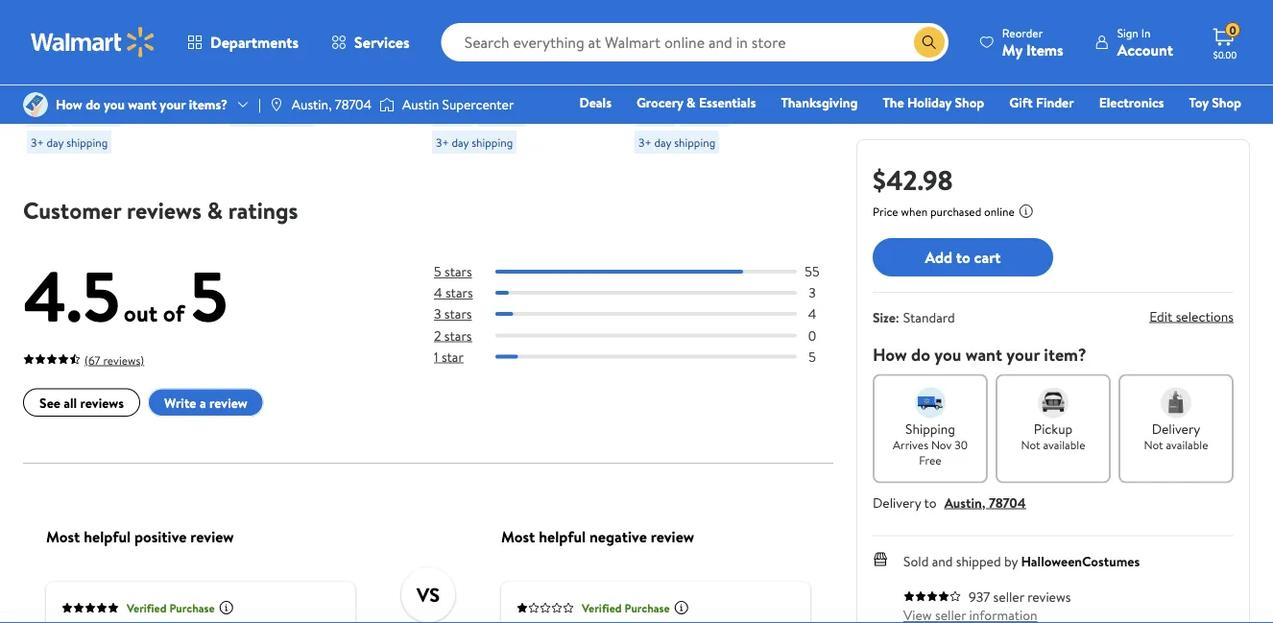 Task type: describe. For each thing, give the bounding box(es) containing it.
stars for 2 stars
[[445, 326, 472, 345]]

0 horizontal spatial &
[[207, 194, 223, 226]]

edit selections button
[[1150, 307, 1234, 325]]

most for most helpful positive review
[[46, 526, 80, 548]]

search icon image
[[922, 35, 937, 50]]

items
[[1027, 39, 1064, 60]]

electronics
[[1099, 93, 1165, 112]]

supercenter
[[442, 95, 514, 114]]

unboxing
[[635, 68, 698, 89]]

30
[[955, 437, 968, 453]]

3+ day shipping for lol surprise mega ball magic w/ 12 collectible dolls, 60+ surprises, 4 unboxing experiences, squish sand, bubbles, gel crush, shell smash, limited edition doll
[[639, 134, 716, 150]]

home
[[891, 120, 926, 139]]

your for items?
[[160, 95, 186, 114]]

size
[[873, 308, 896, 327]]

4.5
[[23, 248, 120, 344]]

intent image for pickup image
[[1038, 388, 1069, 418]]

not for pickup
[[1021, 437, 1041, 453]]

your for item?
[[1007, 342, 1040, 366]]

1 vertical spatial fashion
[[951, 120, 996, 139]]

progress bar for 3
[[496, 291, 797, 295]]

 image for austin supercenter
[[379, 95, 395, 114]]

when
[[901, 204, 928, 220]]

verified purchase information image
[[219, 600, 234, 615]]

thanksgiving
[[781, 93, 858, 112]]

walmart+ link
[[1176, 119, 1250, 140]]

delivery for (6
[[75, 107, 117, 123]]

1 horizontal spatial gift
[[1010, 93, 1033, 112]]

experiences,
[[702, 68, 786, 89]]

add to cart
[[925, 247, 1001, 268]]

pickup not available
[[1021, 419, 1086, 453]]

3.9872 stars out of 5, based on 937 seller reviews element
[[904, 590, 961, 602]]

collectible
[[716, 26, 788, 47]]

edit
[[1150, 307, 1173, 325]]

intent image for shipping image
[[915, 388, 946, 418]]

shop inside the holiday shop link
[[955, 93, 985, 112]]

pickup for lol surprise omg victory fashion doll with multiple surprises and fabulous accessories, great gift for kids ages 4+
[[436, 107, 469, 123]]

how for how do you want your item?
[[873, 342, 907, 366]]

verified for positive
[[127, 600, 167, 616]]

39
[[494, 76, 506, 92]]

customer reviews & ratings
[[23, 194, 298, 226]]

write a review link
[[148, 388, 264, 417]]

25+
[[27, 47, 53, 68]]

want for items?
[[128, 95, 157, 114]]

my
[[1002, 39, 1023, 60]]

0 vertical spatial 78704
[[335, 95, 372, 114]]

4 stars
[[434, 283, 473, 302]]

progress bar for 0
[[496, 334, 797, 337]]

crush,
[[635, 110, 678, 132]]

price when purchased online
[[873, 204, 1015, 220]]

positive
[[134, 526, 187, 548]]

with inside barbie malibu house dollhouse playset with 25+ furniture and accessories (6 rooms)
[[148, 26, 177, 47]]

selections
[[1176, 307, 1234, 325]]

shop inside toy shop home
[[1212, 93, 1242, 112]]

3+ for lol surprise mega ball magic w/ 12 collectible dolls, 60+ surprises, 4 unboxing experiences, squish sand, bubbles, gel crush, shell smash, limited edition doll
[[639, 134, 652, 150]]

most helpful positive review
[[46, 526, 234, 548]]

walmart+
[[1184, 120, 1242, 139]]

nov
[[931, 437, 952, 453]]

the
[[883, 93, 904, 112]]

dolls,
[[635, 47, 672, 68]]

accessories inside barbie malibu house dollhouse playset with 25+ furniture and accessories (6 rooms)
[[27, 68, 105, 89]]

the holiday shop link
[[874, 92, 993, 113]]

Walmart Site-Wide search field
[[441, 23, 949, 61]]

malibu
[[73, 5, 117, 26]]

walmart image
[[31, 27, 156, 58]]

delivery inside delivery not available
[[1152, 419, 1201, 438]]

review for most helpful negative review
[[651, 526, 694, 548]]

you for how do you want your item?
[[935, 342, 962, 366]]

free
[[919, 452, 942, 469]]

shipping for barbie malibu house dollhouse playset with 25+ furniture and accessories (6 rooms)
[[66, 134, 108, 150]]

sold and shipped by halloweencostumes
[[904, 552, 1140, 571]]

reviews for 937 seller reviews
[[1028, 587, 1071, 606]]

departments button
[[171, 19, 315, 65]]

for
[[504, 89, 523, 110]]

day for barbie malibu house dollhouse playset with 25+ furniture and accessories (6 rooms)
[[47, 134, 64, 150]]

ages
[[558, 89, 591, 110]]

5 for 5 stars
[[434, 262, 441, 281]]

reviews for see all reviews
[[80, 393, 124, 412]]

w/
[[679, 26, 695, 47]]

online
[[985, 204, 1015, 220]]

grocery
[[637, 93, 684, 112]]

verified purchase for negative
[[582, 600, 670, 616]]

and right sold
[[932, 552, 953, 571]]

registry link
[[1012, 119, 1078, 140]]

4 for 4 stars
[[434, 283, 442, 302]]

doll inside lol surprise omg victory fashion doll with multiple surprises and fabulous accessories, great gift for kids ages 4+
[[539, 26, 566, 47]]

finder
[[1036, 93, 1074, 112]]

calico
[[230, 5, 271, 26]]

day for lol surprise omg victory fashion doll with multiple surprises and fabulous accessories, great gift for kids ages 4+
[[452, 134, 469, 150]]

do for how do you want your items?
[[86, 95, 101, 114]]

of
[[163, 297, 185, 329]]

available for pickup
[[1043, 437, 1086, 453]]

12
[[699, 26, 712, 47]]

0 vertical spatial 0
[[1230, 22, 1237, 38]]

shipping
[[906, 419, 956, 438]]

and inside lol surprise omg victory fashion doll with multiple surprises and fabulous accessories, great gift for kids ages 4+
[[554, 47, 578, 68]]

gift inside lol surprise omg victory fashion doll with multiple surprises and fabulous accessories, great gift for kids ages 4+
[[474, 89, 500, 110]]

shipping for lol surprise mega ball magic w/ 12 collectible dolls, 60+ surprises, 4 unboxing experiences, squish sand, bubbles, gel crush, shell smash, limited edition doll
[[674, 134, 716, 150]]

great
[[432, 89, 470, 110]]

standard
[[904, 308, 955, 327]]

(6
[[109, 68, 123, 89]]

see
[[39, 393, 60, 412]]

negative
[[590, 526, 647, 548]]

add
[[925, 247, 953, 268]]

smash,
[[717, 110, 763, 132]]

toy
[[1190, 93, 1209, 112]]

(67
[[85, 352, 100, 368]]

one debit
[[1095, 120, 1160, 139]]

3 for 3 stars
[[434, 305, 441, 323]]

limited
[[635, 132, 684, 153]]

calico critters red roof country home, dollhouse playset with figures, furniture and accessories
[[230, 5, 403, 89]]

seller
[[994, 587, 1025, 606]]

4 for 4
[[808, 305, 817, 323]]

4+
[[432, 110, 451, 132]]

lol for lol surprise mega ball magic w/ 12 collectible dolls, 60+ surprises, 4 unboxing experiences, squish sand, bubbles, gel crush, shell smash, limited edition doll
[[635, 5, 662, 26]]

one
[[1095, 120, 1123, 139]]

customer
[[23, 194, 121, 226]]

arrives
[[893, 437, 929, 453]]

a
[[200, 393, 206, 412]]

3+ day shipping for barbie malibu house dollhouse playset with 25+ furniture and accessories (6 rooms)
[[31, 134, 108, 150]]

0 horizontal spatial 5
[[190, 248, 228, 344]]

essentials
[[699, 93, 756, 112]]

1
[[434, 347, 438, 366]]

review right a
[[209, 393, 248, 412]]

(67 reviews) link
[[23, 348, 144, 369]]

services
[[354, 32, 410, 53]]

purchase for negative
[[625, 600, 670, 616]]

mega
[[724, 5, 761, 26]]

to for add
[[956, 247, 971, 268]]



Task type: locate. For each thing, give the bounding box(es) containing it.
playset inside barbie malibu house dollhouse playset with 25+ furniture and accessories (6 rooms)
[[97, 26, 145, 47]]

gel
[[780, 89, 803, 110]]

austin, down 83
[[292, 95, 332, 114]]

1 horizontal spatial dollhouse
[[336, 26, 403, 47]]

purchase left verified purchase information image
[[169, 600, 215, 616]]

3+ down 4+
[[436, 134, 449, 150]]

1 horizontal spatial with
[[281, 47, 309, 68]]

shop up fashion link
[[955, 93, 985, 112]]

 image
[[23, 92, 48, 117]]

1 vertical spatial reviews
[[80, 393, 124, 412]]

fashion
[[485, 26, 535, 47], [951, 120, 996, 139]]

0 vertical spatial 4
[[774, 47, 784, 68]]

most
[[46, 526, 80, 548], [501, 526, 535, 548]]

do down size : standard
[[911, 342, 931, 366]]

multiple
[[432, 47, 487, 68]]

you for how do you want your items?
[[104, 95, 125, 114]]

0 horizontal spatial to
[[924, 493, 937, 512]]

surprise for fashion
[[463, 5, 517, 26]]

lol surprise mega ball magic w/ 12 collectible dolls, 60+ surprises, 4 unboxing experiences, squish sand, bubbles, gel crush, shell smash, limited edition doll
[[635, 5, 803, 153]]

1 vertical spatial how
[[873, 342, 907, 366]]

do down '399'
[[86, 95, 101, 114]]

playset inside "calico critters red roof country home, dollhouse playset with figures, furniture and accessories"
[[230, 47, 277, 68]]

1 horizontal spatial playset
[[230, 47, 277, 68]]

0 horizontal spatial 4
[[434, 283, 442, 302]]

4 right surprises,
[[774, 47, 784, 68]]

sand,
[[681, 89, 717, 110]]

3+ for lol surprise omg victory fashion doll with multiple surprises and fabulous accessories, great gift for kids ages 4+
[[436, 134, 449, 150]]

0 horizontal spatial gift
[[474, 89, 500, 110]]

and inside "calico critters red roof country home, dollhouse playset with figures, furniture and accessories"
[[295, 68, 319, 89]]

and down the house
[[122, 47, 146, 68]]

review right negative
[[651, 526, 694, 548]]

accessories down walmart image
[[27, 68, 105, 89]]

stars for 3 stars
[[445, 305, 472, 323]]

purchase for positive
[[169, 600, 215, 616]]

playset down calico
[[230, 47, 277, 68]]

0 vertical spatial you
[[104, 95, 125, 114]]

pickup for lol surprise mega ball magic w/ 12 collectible dolls, 60+ surprises, 4 unboxing experiences, squish sand, bubbles, gel crush, shell smash, limited edition doll
[[639, 107, 672, 123]]

2 vertical spatial 4
[[808, 305, 817, 323]]

intent image for delivery image
[[1161, 388, 1192, 418]]

3+ day shipping for lol surprise omg victory fashion doll with multiple surprises and fabulous accessories, great gift for kids ages 4+
[[436, 134, 513, 150]]

size : standard
[[873, 308, 955, 327]]

how down size at the right of the page
[[873, 342, 907, 366]]

2
[[434, 326, 441, 345]]

1 horizontal spatial to
[[956, 247, 971, 268]]

kids
[[527, 89, 554, 110]]

surprise for magic
[[666, 5, 720, 26]]

home link
[[882, 119, 935, 140]]

shipping down the supercenter
[[472, 134, 513, 150]]

verified down most helpful positive review
[[127, 600, 167, 616]]

doll inside lol surprise mega ball magic w/ 12 collectible dolls, 60+ surprises, 4 unboxing experiences, squish sand, bubbles, gel crush, shell smash, limited edition doll
[[739, 132, 766, 153]]

delivery for surprises,
[[683, 107, 725, 123]]

house
[[121, 5, 163, 26]]

1 horizontal spatial surprise
[[666, 5, 720, 26]]

0 vertical spatial do
[[86, 95, 101, 114]]

surprise inside lol surprise omg victory fashion doll with multiple surprises and fabulous accessories, great gift for kids ages 4+
[[463, 5, 517, 26]]

to left cart
[[956, 247, 971, 268]]

0 horizontal spatial accessories
[[27, 68, 105, 89]]

available down intent image for delivery
[[1166, 437, 1209, 453]]

1 surprise from the left
[[463, 5, 517, 26]]

2 verified purchase from the left
[[582, 600, 670, 616]]

3+ left |
[[233, 107, 246, 123]]

stars down 5 stars
[[446, 283, 473, 302]]

roof
[[360, 5, 393, 26]]

1 horizontal spatial helpful
[[539, 526, 586, 548]]

helpful for positive
[[84, 526, 131, 548]]

0 horizontal spatial not
[[1021, 437, 1041, 453]]

$0.00
[[1214, 48, 1237, 61]]

1 vertical spatial to
[[924, 493, 937, 512]]

progress bar for 4
[[496, 312, 797, 316]]

1 horizontal spatial available
[[1166, 437, 1209, 453]]

available for delivery
[[1166, 437, 1209, 453]]

0 horizontal spatial surprise
[[463, 5, 517, 26]]

purchase left verified purchase information icon at the bottom
[[625, 600, 670, 616]]

shipping arrives nov 30 free
[[893, 419, 968, 469]]

lol inside lol surprise mega ball magic w/ 12 collectible dolls, 60+ surprises, 4 unboxing experiences, squish sand, bubbles, gel crush, shell smash, limited edition doll
[[635, 5, 662, 26]]

1 horizontal spatial you
[[935, 342, 962, 366]]

1 horizontal spatial  image
[[379, 95, 395, 114]]

accessories down services dropdown button
[[322, 68, 401, 89]]

review for most helpful positive review
[[190, 526, 234, 548]]

1 horizontal spatial your
[[1007, 342, 1040, 366]]

available down intent image for pickup
[[1043, 437, 1086, 453]]

0 horizontal spatial do
[[86, 95, 101, 114]]

how do you want your item?
[[873, 342, 1087, 366]]

verified for negative
[[582, 600, 622, 616]]

account
[[1118, 39, 1174, 60]]

0 horizontal spatial 78704
[[335, 95, 372, 114]]

2 lol from the left
[[635, 5, 662, 26]]

day for lol surprise mega ball magic w/ 12 collectible dolls, 60+ surprises, 4 unboxing experiences, squish sand, bubbles, gel crush, shell smash, limited edition doll
[[654, 134, 672, 150]]

day down crush,
[[654, 134, 672, 150]]

1 horizontal spatial purchase
[[625, 600, 670, 616]]

sold
[[904, 552, 929, 571]]

verified purchase for positive
[[127, 600, 215, 616]]

ball
[[764, 5, 788, 26]]

product group containing lol surprise mega ball magic w/ 12 collectible dolls, 60+ surprises, 4 unboxing experiences, squish sand, bubbles, gel crush, shell smash, limited edition doll
[[635, 0, 811, 161]]

1 progress bar from the top
[[496, 270, 797, 274]]

lol inside lol surprise omg victory fashion doll with multiple surprises and fabulous accessories, great gift for kids ages 4+
[[432, 5, 459, 26]]

lol up multiple
[[432, 5, 459, 26]]

product group
[[27, 0, 203, 161], [230, 0, 405, 161], [432, 0, 608, 161], [635, 0, 811, 161]]

toy shop link
[[1181, 92, 1250, 113]]

not down intent image for pickup
[[1021, 437, 1041, 453]]

1 available from the left
[[1043, 437, 1086, 453]]

delivery not available
[[1144, 419, 1209, 453]]

services button
[[315, 19, 426, 65]]

lol for lol surprise omg victory fashion doll with multiple surprises and fabulous accessories, great gift for kids ages 4+
[[432, 5, 459, 26]]

product group containing barbie malibu house dollhouse playset with 25+ furniture and accessories (6 rooms)
[[27, 0, 203, 161]]

your left 'item?'
[[1007, 342, 1040, 366]]

gift left for
[[474, 89, 500, 110]]

verified down most helpful negative review
[[582, 600, 622, 616]]

3+ day shipping down shell
[[639, 134, 716, 150]]

47
[[696, 76, 709, 92]]

3 for 3
[[809, 283, 816, 302]]

shipping
[[269, 107, 310, 123], [66, 134, 108, 150], [472, 134, 513, 150], [674, 134, 716, 150]]

4 inside lol surprise mega ball magic w/ 12 collectible dolls, 60+ surprises, 4 unboxing experiences, squish sand, bubbles, gel crush, shell smash, limited edition doll
[[774, 47, 784, 68]]

to
[[956, 247, 971, 268], [924, 493, 937, 512]]

0 vertical spatial to
[[956, 247, 971, 268]]

937 seller reviews
[[969, 587, 1071, 606]]

day up customer
[[47, 134, 64, 150]]

937
[[969, 587, 990, 606]]

holiday
[[908, 93, 952, 112]]

3+ day shipping down the supercenter
[[436, 134, 513, 150]]

$42.98
[[873, 161, 953, 198]]

not down intent image for delivery
[[1144, 437, 1164, 453]]

with up 83
[[281, 47, 309, 68]]

star
[[442, 347, 464, 366]]

pickup inside pickup not available
[[1034, 419, 1073, 438]]

1 horizontal spatial verified
[[582, 600, 622, 616]]

1 most from the left
[[46, 526, 80, 548]]

legal information image
[[1019, 204, 1034, 219]]

with up rooms) at the left top of page
[[148, 26, 177, 47]]

4 down the 55
[[808, 305, 817, 323]]

5 progress bar from the top
[[496, 355, 797, 359]]

0 up $0.00
[[1230, 22, 1237, 38]]

progress bar for 55
[[496, 270, 797, 274]]

 image right |
[[269, 97, 284, 112]]

reviews right customer
[[127, 194, 202, 226]]

figures,
[[313, 47, 365, 68]]

1 horizontal spatial lol
[[635, 5, 662, 26]]

0 vertical spatial 3
[[809, 283, 816, 302]]

shipping down shell
[[674, 134, 716, 150]]

verified purchase left verified purchase information image
[[127, 600, 215, 616]]

5 down the 55
[[809, 347, 816, 366]]

1 helpful from the left
[[84, 526, 131, 548]]

1 horizontal spatial 78704
[[989, 493, 1026, 512]]

 image left austin
[[379, 95, 395, 114]]

progress bar for 5
[[496, 355, 797, 359]]

dollhouse inside barbie malibu house dollhouse playset with 25+ furniture and accessories (6 rooms)
[[27, 26, 93, 47]]

0 horizontal spatial how
[[56, 95, 82, 114]]

gift left finder
[[1010, 93, 1033, 112]]

0 horizontal spatial reviews
[[80, 393, 124, 412]]

see all reviews link
[[23, 388, 140, 417]]

0 vertical spatial how
[[56, 95, 82, 114]]

day right items?
[[249, 107, 266, 123]]

0 horizontal spatial 3
[[434, 305, 441, 323]]

0 horizontal spatial you
[[104, 95, 125, 114]]

0 horizontal spatial shop
[[955, 93, 985, 112]]

shipping right |
[[269, 107, 310, 123]]

want for item?
[[966, 342, 1003, 366]]

3 up 2
[[434, 305, 441, 323]]

delivery
[[75, 107, 117, 123], [481, 107, 522, 123], [683, 107, 725, 123], [1152, 419, 1201, 438], [873, 493, 921, 512]]

1 not from the left
[[1021, 437, 1041, 453]]

1 verified from the left
[[127, 600, 167, 616]]

1 horizontal spatial most
[[501, 526, 535, 548]]

2 horizontal spatial 4
[[808, 305, 817, 323]]

sign in account
[[1118, 24, 1174, 60]]

furniture up '399'
[[56, 47, 118, 68]]

1 product group from the left
[[27, 0, 203, 161]]

:
[[896, 308, 900, 327]]

helpful left positive
[[84, 526, 131, 548]]

not for delivery
[[1144, 437, 1164, 453]]

and
[[122, 47, 146, 68], [554, 47, 578, 68], [295, 68, 319, 89], [932, 552, 953, 571]]

accessories inside "calico critters red roof country home, dollhouse playset with figures, furniture and accessories"
[[322, 68, 401, 89]]

critters
[[275, 5, 327, 26]]

available inside delivery not available
[[1166, 437, 1209, 453]]

dollhouse inside "calico critters red roof country home, dollhouse playset with figures, furniture and accessories"
[[336, 26, 403, 47]]

0 horizontal spatial furniture
[[56, 47, 118, 68]]

with inside lol surprise omg victory fashion doll with multiple surprises and fabulous accessories, great gift for kids ages 4+
[[570, 26, 598, 47]]

0 horizontal spatial fashion
[[485, 26, 535, 47]]

do for how do you want your item?
[[911, 342, 931, 366]]

4 progress bar from the top
[[496, 334, 797, 337]]

want left 'item?'
[[966, 342, 1003, 366]]

1 horizontal spatial 3
[[809, 283, 816, 302]]

3+ for barbie malibu house dollhouse playset with 25+ furniture and accessories (6 rooms)
[[31, 134, 44, 150]]

|
[[258, 95, 261, 114]]

reorder my items
[[1002, 24, 1064, 60]]

most for most helpful negative review
[[501, 526, 535, 548]]

not inside pickup not available
[[1021, 437, 1041, 453]]

2 surprise from the left
[[666, 5, 720, 26]]

1 dollhouse from the left
[[27, 26, 93, 47]]

and up austin, 78704 on the left top of the page
[[295, 68, 319, 89]]

pickup for barbie malibu house dollhouse playset with 25+ furniture and accessories (6 rooms)
[[31, 107, 64, 123]]

to for delivery
[[924, 493, 937, 512]]

5 for 5
[[809, 347, 816, 366]]

gift finder link
[[1001, 92, 1083, 113]]

1 horizontal spatial not
[[1144, 437, 1164, 453]]

2 most from the left
[[501, 526, 535, 548]]

surprise left omg
[[463, 5, 517, 26]]

stars for 4 stars
[[446, 283, 473, 302]]

0 down the 55
[[808, 326, 817, 345]]

day
[[249, 107, 266, 123], [47, 134, 64, 150], [452, 134, 469, 150], [654, 134, 672, 150]]

2 horizontal spatial 5
[[809, 347, 816, 366]]

helpful for negative
[[539, 526, 586, 548]]

5
[[190, 248, 228, 344], [434, 262, 441, 281], [809, 347, 816, 366]]

0 vertical spatial fashion
[[485, 26, 535, 47]]

day down austin supercenter on the top left
[[452, 134, 469, 150]]

2 accessories from the left
[[322, 68, 401, 89]]

78704 up by
[[989, 493, 1026, 512]]

your
[[160, 95, 186, 114], [1007, 342, 1040, 366]]

you down '(6'
[[104, 95, 125, 114]]

stars for 5 stars
[[445, 262, 472, 281]]

and inside barbie malibu house dollhouse playset with 25+ furniture and accessories (6 rooms)
[[122, 47, 146, 68]]

with
[[148, 26, 177, 47], [570, 26, 598, 47], [281, 47, 309, 68]]

83
[[291, 76, 303, 92]]

1 horizontal spatial &
[[687, 93, 696, 112]]

2 shop from the left
[[1212, 93, 1242, 112]]

reviews right seller
[[1028, 587, 1071, 606]]

1 vertical spatial you
[[935, 342, 962, 366]]

1 horizontal spatial austin,
[[945, 493, 986, 512]]

5 up 4 stars
[[434, 262, 441, 281]]

0 horizontal spatial austin,
[[292, 95, 332, 114]]

furniture inside barbie malibu house dollhouse playset with 25+ furniture and accessories (6 rooms)
[[56, 47, 118, 68]]

2 verified from the left
[[582, 600, 622, 616]]

deals
[[580, 93, 612, 112]]

3+ up customer
[[31, 134, 44, 150]]

3 down the 55
[[809, 283, 816, 302]]

items?
[[189, 95, 228, 114]]

1 horizontal spatial furniture
[[230, 68, 291, 89]]

2 dollhouse from the left
[[336, 26, 403, 47]]

surprise inside lol surprise mega ball magic w/ 12 collectible dolls, 60+ surprises, 4 unboxing experiences, squish sand, bubbles, gel crush, shell smash, limited edition doll
[[666, 5, 720, 26]]

vs
[[417, 581, 440, 608]]

2 progress bar from the top
[[496, 291, 797, 295]]

0 vertical spatial &
[[687, 93, 696, 112]]

1 vertical spatial &
[[207, 194, 223, 226]]

1 horizontal spatial how
[[873, 342, 907, 366]]

ratings
[[228, 194, 298, 226]]

2 product group from the left
[[230, 0, 405, 161]]

0 horizontal spatial doll
[[539, 26, 566, 47]]

registry
[[1021, 120, 1070, 139]]

to down free
[[924, 493, 937, 512]]

not inside delivery not available
[[1144, 437, 1164, 453]]

review right positive
[[190, 526, 234, 548]]

fashion down the holiday shop
[[951, 120, 996, 139]]

stars right 2
[[445, 326, 472, 345]]

fashion up 39 at top left
[[485, 26, 535, 47]]

you down standard
[[935, 342, 962, 366]]

1 horizontal spatial want
[[966, 342, 1003, 366]]

1 vertical spatial your
[[1007, 342, 1040, 366]]

with right omg
[[570, 26, 598, 47]]

3+ day shipping down 83
[[233, 107, 310, 123]]

all
[[64, 393, 77, 412]]

0 horizontal spatial playset
[[97, 26, 145, 47]]

1 vertical spatial 78704
[[989, 493, 1026, 512]]

1 vertical spatial 0
[[808, 326, 817, 345]]

your down rooms) at the left top of page
[[160, 95, 186, 114]]

0 vertical spatial reviews
[[127, 194, 202, 226]]

1 accessories from the left
[[27, 68, 105, 89]]

shipping down '399'
[[66, 134, 108, 150]]

 image
[[379, 95, 395, 114], [269, 97, 284, 112]]

78704 down the figures,
[[335, 95, 372, 114]]

available inside pickup not available
[[1043, 437, 1086, 453]]

0 horizontal spatial want
[[128, 95, 157, 114]]

with inside "calico critters red roof country home, dollhouse playset with figures, furniture and accessories"
[[281, 47, 309, 68]]

0 horizontal spatial most
[[46, 526, 80, 548]]

lol up dolls,
[[635, 5, 662, 26]]

delivery for fabulous
[[481, 107, 522, 123]]

3+ down crush,
[[639, 134, 652, 150]]

1 horizontal spatial 5
[[434, 262, 441, 281]]

60+
[[676, 47, 703, 68]]

3 progress bar from the top
[[496, 312, 797, 316]]

0 horizontal spatial your
[[160, 95, 186, 114]]

helpful
[[84, 526, 131, 548], [539, 526, 586, 548]]

1 lol from the left
[[432, 5, 459, 26]]

4 up 3 stars
[[434, 283, 442, 302]]

2 available from the left
[[1166, 437, 1209, 453]]

1 vertical spatial doll
[[739, 132, 766, 153]]

shop right toy
[[1212, 93, 1242, 112]]

2 vertical spatial reviews
[[1028, 587, 1071, 606]]

grocery & essentials link
[[628, 92, 765, 113]]

2 not from the left
[[1144, 437, 1164, 453]]

how for how do you want your items?
[[56, 95, 82, 114]]

shipped
[[956, 552, 1001, 571]]

product group containing calico critters red roof country home, dollhouse playset with figures, furniture and accessories
[[230, 0, 405, 161]]

0 horizontal spatial verified
[[127, 600, 167, 616]]

3 stars
[[434, 305, 472, 323]]

austin, down 30 on the right bottom of page
[[945, 493, 986, 512]]

stars up 4 stars
[[445, 262, 472, 281]]

how down barbie malibu house dollhouse playset with 25+ furniture and accessories (6 rooms)
[[56, 95, 82, 114]]

1 horizontal spatial do
[[911, 342, 931, 366]]

1 horizontal spatial shop
[[1212, 93, 1242, 112]]

fashion inside lol surprise omg victory fashion doll with multiple surprises and fabulous accessories, great gift for kids ages 4+
[[485, 26, 535, 47]]

1 vertical spatial 4
[[434, 283, 442, 302]]

1 horizontal spatial accessories
[[322, 68, 401, 89]]

stars down 4 stars
[[445, 305, 472, 323]]

fabulous
[[432, 68, 491, 89]]

product group containing lol surprise omg victory fashion doll with multiple surprises and fabulous accessories, great gift for kids ages 4+
[[432, 0, 608, 161]]

1 horizontal spatial 4
[[774, 47, 784, 68]]

to inside button
[[956, 247, 971, 268]]

3 product group from the left
[[432, 0, 608, 161]]

 image for austin, 78704
[[269, 97, 284, 112]]

1 vertical spatial 3
[[434, 305, 441, 323]]

write a review
[[164, 393, 248, 412]]

78704
[[335, 95, 372, 114], [989, 493, 1026, 512]]

red
[[330, 5, 357, 26]]

doll right edition
[[739, 132, 766, 153]]

progress bar
[[496, 270, 797, 274], [496, 291, 797, 295], [496, 312, 797, 316], [496, 334, 797, 337], [496, 355, 797, 359]]

1 shop from the left
[[955, 93, 985, 112]]

0 horizontal spatial 0
[[808, 326, 817, 345]]

verified purchase information image
[[674, 600, 689, 615]]

delivery to austin, 78704
[[873, 493, 1026, 512]]

want down rooms) at the left top of page
[[128, 95, 157, 114]]

furniture up |
[[230, 68, 291, 89]]

1 horizontal spatial verified purchase
[[582, 600, 670, 616]]

0 horizontal spatial helpful
[[84, 526, 131, 548]]

4.5 out of 5
[[23, 248, 228, 344]]

surprise up 60+
[[666, 5, 720, 26]]

0 horizontal spatial lol
[[432, 5, 459, 26]]

399
[[88, 76, 107, 92]]

0 horizontal spatial with
[[148, 26, 177, 47]]

1 horizontal spatial 0
[[1230, 22, 1237, 38]]

1 horizontal spatial doll
[[739, 132, 766, 153]]

2 helpful from the left
[[539, 526, 586, 548]]

1 horizontal spatial fashion
[[951, 120, 996, 139]]

1 horizontal spatial reviews
[[127, 194, 202, 226]]

fashion link
[[942, 119, 1004, 140]]

price
[[873, 204, 899, 220]]

helpful left negative
[[539, 526, 586, 548]]

0 horizontal spatial  image
[[269, 97, 284, 112]]

1 verified purchase from the left
[[127, 600, 215, 616]]

4 product group from the left
[[635, 0, 811, 161]]

5 right of
[[190, 248, 228, 344]]

1 vertical spatial do
[[911, 342, 931, 366]]

austin,
[[292, 95, 332, 114], [945, 493, 986, 512]]

0 horizontal spatial available
[[1043, 437, 1086, 453]]

item?
[[1044, 342, 1087, 366]]

2 horizontal spatial reviews
[[1028, 587, 1071, 606]]

furniture inside "calico critters red roof country home, dollhouse playset with figures, furniture and accessories"
[[230, 68, 291, 89]]

playset up '(6'
[[97, 26, 145, 47]]

verified purchase left verified purchase information icon at the bottom
[[582, 600, 670, 616]]

in
[[1142, 24, 1151, 41]]

purchase
[[169, 600, 215, 616], [625, 600, 670, 616]]

3+ day shipping down '399'
[[31, 134, 108, 150]]

1 vertical spatial austin,
[[945, 493, 986, 512]]

0 vertical spatial your
[[160, 95, 186, 114]]

playset
[[97, 26, 145, 47], [230, 47, 277, 68]]

(67 reviews)
[[85, 352, 144, 368]]

2 stars
[[434, 326, 472, 345]]

and up ages
[[554, 47, 578, 68]]

0 horizontal spatial purchase
[[169, 600, 215, 616]]

reviews right all
[[80, 393, 124, 412]]

accessories,
[[494, 68, 576, 89]]

0 vertical spatial doll
[[539, 26, 566, 47]]

out
[[124, 297, 158, 329]]

cart
[[974, 247, 1001, 268]]

how
[[56, 95, 82, 114], [873, 342, 907, 366]]

2 purchase from the left
[[625, 600, 670, 616]]

one debit link
[[1086, 119, 1168, 140]]

Search search field
[[441, 23, 949, 61]]

0 horizontal spatial dollhouse
[[27, 26, 93, 47]]

1 purchase from the left
[[169, 600, 215, 616]]

austin supercenter
[[402, 95, 514, 114]]

0 horizontal spatial verified purchase
[[127, 600, 215, 616]]

0 vertical spatial want
[[128, 95, 157, 114]]

shipping for lol surprise omg victory fashion doll with multiple surprises and fabulous accessories, great gift for kids ages 4+
[[472, 134, 513, 150]]

doll up accessories,
[[539, 26, 566, 47]]

2 horizontal spatial with
[[570, 26, 598, 47]]



Task type: vqa. For each thing, say whether or not it's contained in the screenshot.
the Price inside the PRICE $0-$14
no



